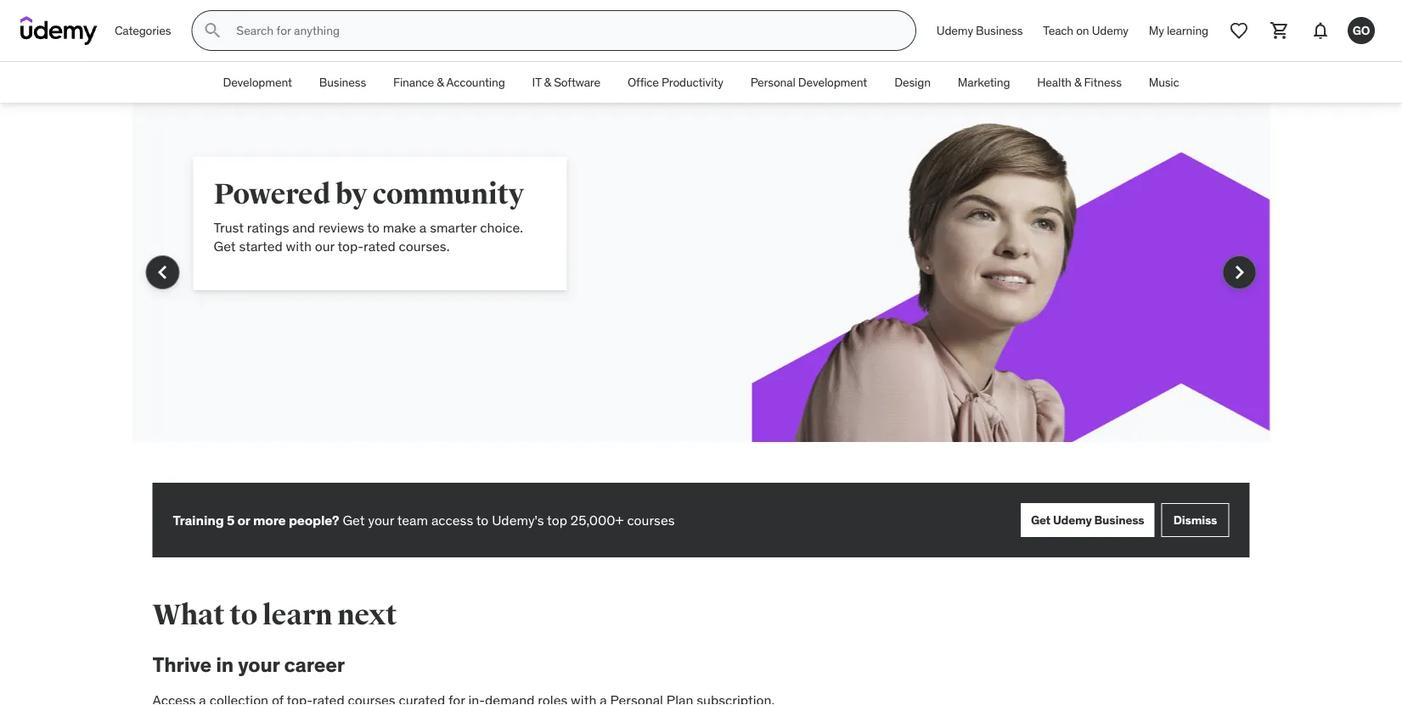 Task type: vqa. For each thing, say whether or not it's contained in the screenshot.
'14'
no



Task type: locate. For each thing, give the bounding box(es) containing it.
fitness
[[1084, 74, 1122, 90]]

1 development from the left
[[223, 74, 292, 90]]

music link
[[1135, 62, 1193, 103]]

Search for anything text field
[[233, 16, 895, 45]]

marketing
[[958, 74, 1010, 90]]

2 horizontal spatial &
[[1074, 74, 1081, 90]]

submit search image
[[202, 20, 223, 41]]

to
[[367, 219, 380, 236], [476, 512, 489, 529], [230, 598, 257, 633]]

0 vertical spatial business
[[976, 23, 1023, 38]]

and
[[292, 219, 315, 236]]

go link
[[1341, 10, 1382, 51]]

1 horizontal spatial &
[[544, 74, 551, 90]]

carousel element
[[132, 103, 1270, 483]]

25,000+
[[571, 512, 624, 529]]

what to learn next
[[152, 598, 397, 633]]

udemy
[[937, 23, 973, 38], [1092, 23, 1129, 38], [1053, 513, 1092, 528]]

0 horizontal spatial get
[[214, 238, 236, 255]]

1 horizontal spatial get
[[343, 512, 365, 529]]

go
[[1353, 23, 1370, 38]]

team
[[397, 512, 428, 529]]

0 horizontal spatial business
[[319, 74, 366, 90]]

2 horizontal spatial business
[[1094, 513, 1144, 528]]

1 horizontal spatial development
[[798, 74, 867, 90]]

a
[[419, 219, 427, 236]]

my
[[1149, 23, 1164, 38]]

your
[[368, 512, 394, 529], [238, 652, 280, 678]]

business left dismiss
[[1094, 513, 1144, 528]]

& right the health
[[1074, 74, 1081, 90]]

development
[[223, 74, 292, 90], [798, 74, 867, 90]]

1 vertical spatial to
[[476, 512, 489, 529]]

dismiss button
[[1161, 504, 1229, 538]]

&
[[437, 74, 444, 90], [544, 74, 551, 90], [1074, 74, 1081, 90]]

get
[[214, 238, 236, 255], [343, 512, 365, 529], [1031, 513, 1051, 528]]

0 vertical spatial your
[[368, 512, 394, 529]]

courses
[[627, 512, 675, 529]]

your left team
[[368, 512, 394, 529]]

2 & from the left
[[544, 74, 551, 90]]

your right in at the bottom of the page
[[238, 652, 280, 678]]

training
[[173, 512, 224, 529]]

get udemy business link
[[1021, 504, 1155, 538]]

business link
[[306, 62, 380, 103]]

notifications image
[[1311, 20, 1331, 41]]

2 development from the left
[[798, 74, 867, 90]]

to right the access
[[476, 512, 489, 529]]

business inside the udemy business link
[[976, 23, 1023, 38]]

& inside "link"
[[544, 74, 551, 90]]

powered
[[214, 177, 331, 212]]

teach on udemy link
[[1033, 10, 1139, 51]]

top-
[[338, 238, 364, 255]]

1 horizontal spatial your
[[368, 512, 394, 529]]

3 & from the left
[[1074, 74, 1081, 90]]

1 & from the left
[[437, 74, 444, 90]]

access
[[431, 512, 473, 529]]

finance & accounting link
[[380, 62, 519, 103]]

1 vertical spatial your
[[238, 652, 280, 678]]

udemy business
[[937, 23, 1023, 38]]

software
[[554, 74, 600, 90]]

what
[[152, 598, 225, 633]]

udemy business link
[[926, 10, 1033, 51]]

0 horizontal spatial &
[[437, 74, 444, 90]]

design
[[895, 74, 931, 90]]

to up the rated
[[367, 219, 380, 236]]

my learning
[[1149, 23, 1209, 38]]

courses.
[[399, 238, 450, 255]]

0 vertical spatial to
[[367, 219, 380, 236]]

training 5 or more people? get your team access to udemy's top 25,000+ courses
[[173, 512, 675, 529]]

0 horizontal spatial to
[[230, 598, 257, 633]]

1 vertical spatial business
[[319, 74, 366, 90]]

& right it at the top left of page
[[544, 74, 551, 90]]

in
[[216, 652, 234, 678]]

finance
[[393, 74, 434, 90]]

health & fitness link
[[1024, 62, 1135, 103]]

our
[[315, 238, 335, 255]]

2 vertical spatial to
[[230, 598, 257, 633]]

next image
[[1226, 259, 1253, 286]]

with
[[286, 238, 312, 255]]

wishlist image
[[1229, 20, 1249, 41]]

2 vertical spatial business
[[1094, 513, 1144, 528]]

1 horizontal spatial business
[[976, 23, 1023, 38]]

personal development link
[[737, 62, 881, 103]]

career
[[284, 652, 345, 678]]

marketing link
[[944, 62, 1024, 103]]

business left finance
[[319, 74, 366, 90]]

business
[[976, 23, 1023, 38], [319, 74, 366, 90], [1094, 513, 1144, 528]]

to inside powered by community trust ratings and reviews to make a smarter choice. get started with our top-rated courses.
[[367, 219, 380, 236]]

business up marketing
[[976, 23, 1023, 38]]

to up thrive in your career
[[230, 598, 257, 633]]

thrive
[[152, 652, 212, 678]]

it & software link
[[519, 62, 614, 103]]

0 horizontal spatial your
[[238, 652, 280, 678]]

& right finance
[[437, 74, 444, 90]]

trust
[[214, 219, 244, 236]]

rated
[[364, 238, 396, 255]]

1 horizontal spatial to
[[367, 219, 380, 236]]

it & software
[[532, 74, 600, 90]]

people?
[[289, 512, 339, 529]]

started
[[239, 238, 283, 255]]

0 horizontal spatial development
[[223, 74, 292, 90]]

shopping cart with 0 items image
[[1270, 20, 1290, 41]]

& for accounting
[[437, 74, 444, 90]]



Task type: describe. For each thing, give the bounding box(es) containing it.
learning
[[1167, 23, 1209, 38]]

& for fitness
[[1074, 74, 1081, 90]]

my learning link
[[1139, 10, 1219, 51]]

make
[[383, 219, 416, 236]]

smarter
[[430, 219, 477, 236]]

or
[[237, 512, 250, 529]]

next
[[337, 598, 397, 633]]

2 horizontal spatial get
[[1031, 513, 1051, 528]]

design link
[[881, 62, 944, 103]]

learn
[[262, 598, 332, 633]]

it
[[532, 74, 541, 90]]

business inside business link
[[319, 74, 366, 90]]

business inside get udemy business link
[[1094, 513, 1144, 528]]

by
[[336, 177, 367, 212]]

music
[[1149, 74, 1179, 90]]

development link
[[209, 62, 306, 103]]

dismiss
[[1174, 513, 1217, 528]]

2 horizontal spatial to
[[476, 512, 489, 529]]

top
[[547, 512, 567, 529]]

community
[[372, 177, 524, 212]]

reviews
[[318, 219, 364, 236]]

office productivity link
[[614, 62, 737, 103]]

ratings
[[247, 219, 289, 236]]

accounting
[[446, 74, 505, 90]]

udemy image
[[20, 16, 98, 45]]

get udemy business
[[1031, 513, 1144, 528]]

udemy's
[[492, 512, 544, 529]]

& for software
[[544, 74, 551, 90]]

get inside powered by community trust ratings and reviews to make a smarter choice. get started with our top-rated courses.
[[214, 238, 236, 255]]

5
[[227, 512, 234, 529]]

powered by community trust ratings and reviews to make a smarter choice. get started with our top-rated courses.
[[214, 177, 524, 255]]

productivity
[[662, 74, 723, 90]]

office
[[628, 74, 659, 90]]

choice.
[[480, 219, 523, 236]]

previous image
[[149, 259, 176, 286]]

finance & accounting
[[393, 74, 505, 90]]

office productivity
[[628, 74, 723, 90]]

personal
[[750, 74, 796, 90]]

teach on udemy
[[1043, 23, 1129, 38]]

personal development
[[750, 74, 867, 90]]

thrive in your career
[[152, 652, 345, 678]]

health
[[1037, 74, 1072, 90]]

categories
[[115, 23, 171, 38]]

categories button
[[104, 10, 181, 51]]

health & fitness
[[1037, 74, 1122, 90]]

more
[[253, 512, 286, 529]]

teach
[[1043, 23, 1074, 38]]

on
[[1076, 23, 1089, 38]]



